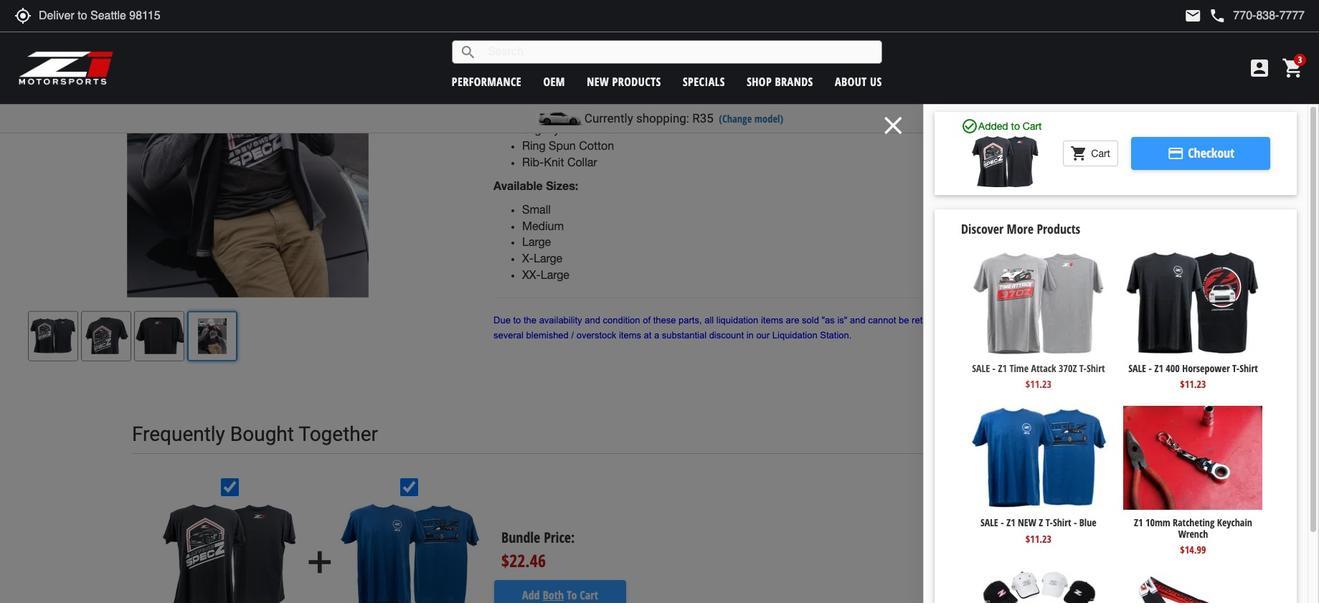 Task type: vqa. For each thing, say whether or not it's contained in the screenshot.
Aluminum in CNC ALUMINUM BOLT-ON WHEEL SPACERS (20MM, 25MM, & 30MM) STAR STAR_HALF (102) $98
no



Task type: describe. For each thing, give the bounding box(es) containing it.
ask
[[1134, 363, 1148, 377]]

- for new
[[1001, 516, 1004, 530]]

shop
[[747, 74, 772, 89]]

z1 inside the due to the availability and condition of these parts, all liquidation items are sold "as is" and cannot be returned for any reason. z1 offers several blemished / overstock items at a substantial discount in our liquidation station.
[[1014, 315, 1025, 326]]

1 vertical spatial large
[[534, 252, 563, 265]]

add_shopping_cart add to cart
[[1153, 290, 1231, 308]]

shopping_cart for shopping_cart
[[1282, 57, 1305, 80]]

10mm
[[1146, 516, 1170, 530]]

(change model) link
[[719, 112, 783, 126]]

shopping_cart cart
[[1071, 145, 1110, 162]]

small medium large x-large xx-large
[[522, 203, 570, 281]]

sale for sale - z1 new z t-shirt - blue $11.23
[[981, 516, 998, 530]]

any inside the due to the availability and condition of these parts, all liquidation items are sold "as is" and cannot be returned for any reason. z1 offers several blemished / overstock items at a substantial discount in our liquidation station.
[[963, 315, 978, 326]]

0 vertical spatial large
[[522, 236, 551, 249]]

account_box link
[[1245, 57, 1275, 80]]

add for add to cart
[[1174, 290, 1194, 307]]

phone link
[[1209, 7, 1305, 24]]

1 and from the left
[[585, 315, 600, 326]]

due
[[494, 315, 511, 326]]

cart inside shopping_cart cart
[[1091, 148, 1110, 159]]

frequently
[[132, 423, 225, 446]]

add for add to wish list
[[1171, 329, 1186, 342]]

price: for $11.23
[[1121, 199, 1143, 213]]

/
[[571, 330, 574, 340]]

new products link
[[587, 74, 661, 89]]

ratcheting
[[1173, 516, 1215, 530]]

cannot
[[868, 315, 896, 326]]

sale for sale - z1 400 horsepower t-shirt $11.23
[[1129, 361, 1146, 375]]

discover more products
[[961, 220, 1081, 238]]

$11.23 down $29.99
[[1150, 191, 1194, 215]]

performance
[[452, 74, 522, 89]]

currently
[[585, 111, 633, 126]]

sale - z1 new z t-shirt - blue $11.23
[[981, 516, 1097, 546]]

about us link
[[835, 74, 882, 89]]

spun
[[549, 139, 576, 152]]

price: for $22.46
[[544, 528, 575, 548]]

z1 for sale - z1 400 horsepower t-shirt $11.23
[[1155, 361, 1163, 375]]

about us
[[835, 74, 882, 89]]

a
[[1151, 363, 1156, 377]]

40%
[[522, 107, 547, 119]]

unsure
[[1092, 36, 1120, 46]]

please
[[1092, 22, 1119, 33]]

substantial
[[662, 330, 707, 340]]

attack
[[1031, 361, 1056, 375]]

t- for sale - z1 400 horsepower t-shirt
[[1232, 361, 1240, 375]]

availability
[[539, 315, 582, 326]]

discount
[[709, 330, 744, 340]]

offers
[[1027, 315, 1051, 326]]

slightly
[[522, 123, 560, 136]]

you
[[1259, 22, 1274, 33]]

z1 for sale - z1 new z t-shirt - blue $11.23
[[1007, 516, 1016, 530]]

currently shopping: r35 (change model)
[[585, 111, 783, 126]]

overstock
[[577, 330, 616, 340]]

comfort
[[557, 34, 597, 47]]

liquidation
[[772, 330, 818, 340]]

$11.23 inside sale - z1 400 horsepower t-shirt $11.23
[[1180, 377, 1206, 391]]

small
[[522, 203, 551, 216]]

bundle price: $22.46
[[501, 528, 575, 572]]

if
[[1251, 22, 1256, 33]]

Search search field
[[477, 41, 881, 63]]

in
[[747, 330, 754, 340]]

description
[[1202, 22, 1249, 33]]

bundle
[[501, 528, 540, 548]]

product
[[1241, 363, 1271, 377]]

370z
[[1059, 361, 1077, 375]]

in
[[1092, 150, 1101, 166]]

liquidation
[[716, 315, 758, 326]]

several
[[494, 330, 524, 340]]

our
[[756, 330, 770, 340]]

this
[[1222, 363, 1238, 377]]

sale - z1 400 horsepower t-shirt $11.23
[[1129, 361, 1258, 391]]

a
[[654, 330, 659, 340]]

shopping_cart for shopping_cart cart
[[1071, 145, 1088, 162]]

account_box
[[1248, 57, 1271, 80]]

to for added to cart
[[1011, 121, 1020, 132]]

check_circle_outline added to cart
[[961, 118, 1042, 135]]

oem link
[[543, 74, 565, 89]]

- for time
[[993, 361, 996, 375]]

t- inside sale - z1 time attack 370z t-shirt $11.23
[[1080, 361, 1087, 375]]

$29.99
[[1136, 173, 1170, 190]]

collar
[[567, 156, 597, 169]]

special price: $11.23
[[1092, 191, 1194, 215]]

question_answer
[[1114, 362, 1131, 379]]

incredibly
[[522, 74, 572, 87]]

2 horizontal spatial the
[[1177, 36, 1190, 46]]

mail phone
[[1185, 7, 1226, 24]]

available
[[494, 179, 543, 192]]

review
[[1122, 22, 1149, 33]]

checkout
[[1188, 144, 1235, 161]]

z1 motorsports logo image
[[18, 50, 114, 86]]

due to the availability and condition of these parts, all liquidation items are sold "as is" and cannot be returned for any reason. z1 offers several blemished / overstock items at a substantial discount in our liquidation station.
[[494, 315, 1051, 340]]

for
[[949, 315, 960, 326]]

sold
[[802, 315, 819, 326]]

2 vertical spatial large
[[541, 268, 570, 281]]

condition
[[603, 315, 640, 326]]

discover
[[961, 220, 1004, 238]]

about inside question_answer ask a question about this product
[[1196, 363, 1220, 377]]

rib-
[[522, 156, 544, 169]]

add
[[302, 545, 338, 581]]

blemished
[[526, 330, 569, 340]]

0 vertical spatial cotton
[[550, 90, 585, 103]]

z
[[1039, 516, 1043, 530]]

sale - z1 spec z 350z t-shirt image
[[961, 135, 1050, 189]]

quantity:
[[1092, 105, 1129, 118]]

z1 for sale - z1 time attack 370z t-shirt $11.23
[[998, 361, 1007, 375]]

sale - z1 time attack 370z t-shirt $11.23
[[972, 361, 1105, 391]]

xx-
[[522, 268, 541, 281]]



Task type: locate. For each thing, give the bounding box(es) containing it.
shopping:
[[636, 111, 689, 126]]

0 horizontal spatial cart
[[1023, 121, 1042, 132]]

1 vertical spatial about
[[1196, 363, 1220, 377]]

t- right 370z
[[1080, 361, 1087, 375]]

shopping_cart link
[[1278, 57, 1305, 80]]

t- for sale - z1 new z t-shirt - blue
[[1046, 516, 1053, 530]]

shop brands link
[[747, 74, 813, 89]]

of down product
[[1166, 36, 1174, 46]]

polyester
[[550, 107, 598, 119]]

please review the product description if you are unsure about any of the options below.
[[1092, 22, 1289, 46]]

shirt left question_answer
[[1087, 361, 1105, 375]]

0 vertical spatial price:
[[1108, 176, 1129, 189]]

are inside please review the product description if you are unsure about any of the options below.
[[1276, 22, 1289, 33]]

1 horizontal spatial cart
[[1091, 148, 1110, 159]]

options
[[1193, 36, 1224, 46]]

mail link
[[1185, 7, 1202, 24]]

heathered
[[563, 123, 616, 136]]

z1 left new
[[1007, 516, 1016, 530]]

1 horizontal spatial are
[[1276, 22, 1289, 33]]

about
[[1122, 36, 1146, 46]]

1 horizontal spatial list
[[1221, 329, 1234, 342]]

add right favorite_border
[[1171, 329, 1186, 342]]

charcoal incredibly soft 60% cotton 40% polyester slightly heathered ring spun cotton rib-knit collar
[[522, 57, 616, 169]]

products
[[612, 74, 661, 89]]

to right added
[[1011, 121, 1020, 132]]

- inside sale - z1 400 horsepower t-shirt $11.23
[[1149, 361, 1152, 375]]

together
[[299, 423, 378, 446]]

0 horizontal spatial are
[[786, 315, 799, 326]]

1 vertical spatial cotton
[[579, 139, 614, 152]]

large down medium
[[522, 236, 551, 249]]

about
[[835, 74, 867, 89], [1196, 363, 1220, 377]]

soft
[[575, 74, 596, 87]]

product
[[1167, 22, 1199, 33]]

1 horizontal spatial shirt
[[1087, 361, 1105, 375]]

the
[[1151, 22, 1164, 33], [1177, 36, 1190, 46], [524, 315, 537, 326]]

0 vertical spatial cart
[[1023, 121, 1042, 132]]

special
[[1092, 199, 1119, 213]]

station.
[[820, 330, 852, 340]]

z1 inside sale - z1 time attack 370z t-shirt $11.23
[[998, 361, 1007, 375]]

the inside the due to the availability and condition of these parts, all liquidation items are sold "as is" and cannot be returned for any reason. z1 offers several blemished / overstock items at a substantial discount in our liquidation station.
[[524, 315, 537, 326]]

(change
[[719, 112, 752, 126]]

2 horizontal spatial shirt
[[1240, 361, 1258, 375]]

0 horizontal spatial any
[[963, 315, 978, 326]]

the down product
[[1177, 36, 1190, 46]]

wrench
[[1178, 527, 1208, 541]]

cart up list price: $29.99 on the top of the page
[[1091, 148, 1110, 159]]

favorite_border add to wish list
[[1150, 327, 1234, 344]]

$11.23 inside sale - z1 new z t-shirt - blue $11.23
[[1026, 532, 1052, 546]]

with
[[600, 34, 621, 47]]

cart for check_circle_outline added to cart
[[1023, 121, 1042, 132]]

0 horizontal spatial and
[[585, 315, 600, 326]]

are right you
[[1276, 22, 1289, 33]]

add inside the favorite_border add to wish list
[[1171, 329, 1186, 342]]

cotton up polyester
[[550, 90, 585, 103]]

frequently bought together
[[132, 423, 378, 446]]

2 horizontal spatial t-
[[1232, 361, 1240, 375]]

oem
[[543, 74, 565, 89]]

- left blue
[[1074, 516, 1077, 530]]

1 horizontal spatial shopping_cart
[[1282, 57, 1305, 80]]

of inside please review the product description if you are unsure about any of the options below.
[[1166, 36, 1174, 46]]

2 vertical spatial cart
[[1211, 290, 1231, 307]]

items up our at the right of page
[[761, 315, 783, 326]]

price: for $29.99
[[1108, 176, 1129, 189]]

sale for sale - z1 time attack 370z t-shirt $11.23
[[972, 361, 990, 375]]

my_location
[[14, 7, 32, 24]]

z1 left 400
[[1155, 361, 1163, 375]]

1 vertical spatial shopping_cart
[[1071, 145, 1088, 162]]

z1 inside 'z1 10mm ratcheting keychain wrench $14.99'
[[1134, 516, 1143, 530]]

- for 400
[[1149, 361, 1152, 375]]

list inside list price: $29.99
[[1092, 176, 1105, 189]]

added
[[979, 121, 1008, 132]]

1 vertical spatial price:
[[1121, 199, 1143, 213]]

cart inside add_shopping_cart add to cart
[[1211, 290, 1231, 307]]

to inside add_shopping_cart add to cart
[[1197, 290, 1207, 307]]

shirt right z
[[1053, 516, 1071, 530]]

shopping_cart right account_box in the right top of the page
[[1282, 57, 1305, 80]]

close
[[878, 111, 908, 141]]

about left this
[[1196, 363, 1220, 377]]

0 vertical spatial add
[[1174, 290, 1194, 307]]

any inside please review the product description if you are unsure about any of the options below.
[[1149, 36, 1164, 46]]

cotton
[[550, 90, 585, 103], [579, 139, 614, 152]]

1 vertical spatial the
[[1177, 36, 1190, 46]]

list inside the favorite_border add to wish list
[[1221, 329, 1234, 342]]

0 vertical spatial about
[[835, 74, 867, 89]]

cart right added
[[1023, 121, 1042, 132]]

to left "wish"
[[1189, 329, 1197, 342]]

shirt right this
[[1240, 361, 1258, 375]]

z1 inside sale - z1 new z t-shirt - blue $11.23
[[1007, 516, 1016, 530]]

shirt inside sale - z1 new z t-shirt - blue $11.23
[[1053, 516, 1071, 530]]

sale left new
[[981, 516, 998, 530]]

sizes:
[[546, 179, 578, 192]]

items
[[761, 315, 783, 326], [619, 330, 641, 340]]

ring
[[522, 139, 546, 152]]

-
[[993, 361, 996, 375], [1149, 361, 1152, 375], [1001, 516, 1004, 530], [1074, 516, 1077, 530]]

0 horizontal spatial shopping_cart
[[1071, 145, 1088, 162]]

t-
[[1080, 361, 1087, 375], [1232, 361, 1240, 375], [1046, 516, 1053, 530]]

t- inside sale - z1 400 horsepower t-shirt $11.23
[[1232, 361, 1240, 375]]

any right for
[[963, 315, 978, 326]]

z1 10mm ratcheting keychain wrench $14.99
[[1134, 516, 1252, 557]]

shirt inside sale - z1 400 horsepower t-shirt $11.23
[[1240, 361, 1258, 375]]

sale left a
[[1129, 361, 1146, 375]]

z1 inside sale - z1 400 horsepower t-shirt $11.23
[[1155, 361, 1163, 375]]

cotton down heathered
[[579, 139, 614, 152]]

mail
[[1185, 7, 1202, 24]]

1 horizontal spatial the
[[1151, 22, 1164, 33]]

stock,
[[1104, 150, 1130, 166]]

cart up "wish"
[[1211, 290, 1231, 307]]

list right "wish"
[[1221, 329, 1234, 342]]

about left us on the top of page
[[835, 74, 867, 89]]

the right review
[[1151, 22, 1164, 33]]

price: inside the special price: $11.23
[[1121, 199, 1143, 213]]

shirt for sale - z1 new z t-shirt - blue $11.23
[[1053, 516, 1071, 530]]

to for add to wish list
[[1189, 329, 1197, 342]]

of up 'at'
[[643, 315, 651, 326]]

r35
[[692, 111, 714, 126]]

z1 left time
[[998, 361, 1007, 375]]

2 vertical spatial price:
[[544, 528, 575, 548]]

is"
[[837, 315, 848, 326]]

1 horizontal spatial about
[[1196, 363, 1220, 377]]

are
[[1276, 22, 1289, 33], [786, 315, 799, 326]]

1 vertical spatial list
[[1221, 329, 1234, 342]]

sale inside sale - z1 new z t-shirt - blue $11.23
[[981, 516, 998, 530]]

shirt inside sale - z1 time attack 370z t-shirt $11.23
[[1087, 361, 1105, 375]]

0 vertical spatial are
[[1276, 22, 1289, 33]]

2 vertical spatial the
[[524, 315, 537, 326]]

price: inside list price: $29.99
[[1108, 176, 1129, 189]]

- left time
[[993, 361, 996, 375]]

large up "xx-"
[[534, 252, 563, 265]]

to for add to cart
[[1197, 290, 1207, 307]]

$11.23 down z
[[1026, 532, 1052, 546]]

0 vertical spatial of
[[1166, 36, 1174, 46]]

products
[[1037, 220, 1081, 238]]

charcoal
[[522, 57, 568, 70]]

0 horizontal spatial about
[[835, 74, 867, 89]]

t- right z
[[1046, 516, 1053, 530]]

0 horizontal spatial of
[[643, 315, 651, 326]]

- inside sale - z1 time attack 370z t-shirt $11.23
[[993, 361, 996, 375]]

price: down stock, on the top of page
[[1108, 176, 1129, 189]]

to
[[1011, 121, 1020, 132], [1161, 150, 1170, 166], [1197, 290, 1207, 307], [513, 315, 521, 326], [1189, 329, 1197, 342]]

x-
[[522, 252, 534, 265]]

and right is"
[[850, 315, 866, 326]]

are up liquidation
[[786, 315, 799, 326]]

this
[[625, 34, 643, 47]]

knit
[[544, 156, 564, 169]]

wish
[[1199, 329, 1218, 342]]

question_answer ask a question about this product
[[1114, 362, 1271, 379]]

and up the overstock
[[585, 315, 600, 326]]

to right due
[[513, 315, 521, 326]]

shopping_cart left in
[[1071, 145, 1088, 162]]

z1 left '10mm'
[[1134, 516, 1143, 530]]

0 horizontal spatial t-
[[1046, 516, 1053, 530]]

the up blemished
[[524, 315, 537, 326]]

1 vertical spatial any
[[963, 315, 978, 326]]

the for please review the product description if you are unsure about any of the options below.
[[1151, 22, 1164, 33]]

items down condition
[[619, 330, 641, 340]]

more
[[1007, 220, 1034, 238]]

0 vertical spatial items
[[761, 315, 783, 326]]

1 horizontal spatial items
[[761, 315, 783, 326]]

ship.
[[1173, 150, 1195, 166]]

reason.
[[980, 315, 1011, 326]]

0 vertical spatial the
[[1151, 22, 1164, 33]]

0 vertical spatial shopping_cart
[[1282, 57, 1305, 80]]

1 vertical spatial items
[[619, 330, 641, 340]]

- left new
[[1001, 516, 1004, 530]]

1 horizontal spatial of
[[1166, 36, 1174, 46]]

model)
[[755, 112, 783, 126]]

0 horizontal spatial list
[[1092, 176, 1105, 189]]

1 vertical spatial of
[[643, 315, 651, 326]]

to inside the due to the availability and condition of these parts, all liquidation items are sold "as is" and cannot be returned for any reason. z1 offers several blemished / overstock items at a substantial discount in our liquidation station.
[[513, 315, 521, 326]]

medium
[[522, 219, 564, 232]]

to inside the favorite_border add to wish list
[[1189, 329, 1197, 342]]

$11.23
[[1150, 191, 1194, 215], [1026, 377, 1052, 391], [1180, 377, 1206, 391], [1026, 532, 1052, 546]]

brands
[[775, 74, 813, 89]]

favorite_border
[[1150, 327, 1167, 344]]

1 vertical spatial cart
[[1091, 148, 1110, 159]]

large up availability
[[541, 268, 570, 281]]

cart
[[1023, 121, 1042, 132], [1091, 148, 1110, 159], [1211, 290, 1231, 307]]

cart for add_shopping_cart add to cart
[[1211, 290, 1231, 307]]

0 vertical spatial any
[[1149, 36, 1164, 46]]

0 horizontal spatial items
[[619, 330, 641, 340]]

1 horizontal spatial t-
[[1080, 361, 1087, 375]]

ready
[[1133, 150, 1158, 166]]

any right about
[[1149, 36, 1164, 46]]

$11.23 inside sale - z1 time attack 370z t-shirt $11.23
[[1026, 377, 1052, 391]]

meets
[[522, 34, 554, 47]]

large
[[522, 236, 551, 249], [534, 252, 563, 265], [541, 268, 570, 281]]

new
[[1018, 516, 1037, 530]]

all
[[705, 315, 714, 326]]

payment checkout
[[1167, 144, 1235, 162]]

price: down list price: $29.99 on the top of the page
[[1121, 199, 1143, 213]]

to left ship.
[[1161, 150, 1170, 166]]

$11.23 down attack at right bottom
[[1026, 377, 1052, 391]]

sale inside sale - z1 400 horsepower t-shirt $11.23
[[1129, 361, 1146, 375]]

$11.23 down horsepower on the right bottom of the page
[[1180, 377, 1206, 391]]

0 vertical spatial list
[[1092, 176, 1105, 189]]

to inside check_circle_outline added to cart
[[1011, 121, 1020, 132]]

style meets comfort with this premium t-shirt!
[[494, 34, 731, 47]]

add right add_shopping_cart
[[1174, 290, 1194, 307]]

2 horizontal spatial cart
[[1211, 290, 1231, 307]]

1 horizontal spatial and
[[850, 315, 866, 326]]

to up "wish"
[[1197, 290, 1207, 307]]

to inside in stock, ready to ship. help
[[1161, 150, 1170, 166]]

specials
[[683, 74, 725, 89]]

of
[[1166, 36, 1174, 46], [643, 315, 651, 326]]

0 horizontal spatial shirt
[[1053, 516, 1071, 530]]

0 horizontal spatial the
[[524, 315, 537, 326]]

of inside the due to the availability and condition of these parts, all liquidation items are sold "as is" and cannot be returned for any reason. z1 offers several blemished / overstock items at a substantial discount in our liquidation station.
[[643, 315, 651, 326]]

shirt!
[[702, 34, 727, 47]]

sale inside sale - z1 time attack 370z t-shirt $11.23
[[972, 361, 990, 375]]

2 and from the left
[[850, 315, 866, 326]]

price: right bundle
[[544, 528, 575, 548]]

list down in
[[1092, 176, 1105, 189]]

price: inside bundle price: $22.46
[[544, 528, 575, 548]]

are inside the due to the availability and condition of these parts, all liquidation items are sold "as is" and cannot be returned for any reason. z1 offers several blemished / overstock items at a substantial discount in our liquidation station.
[[786, 315, 799, 326]]

keychain
[[1217, 516, 1252, 530]]

horsepower
[[1182, 361, 1230, 375]]

specials link
[[683, 74, 725, 89]]

the for due to the availability and condition of these parts, all liquidation items are sold "as is" and cannot be returned for any reason. z1 offers several blemished / overstock items at a substantial discount in our liquidation station.
[[524, 315, 537, 326]]

1 vertical spatial are
[[786, 315, 799, 326]]

- right ask
[[1149, 361, 1152, 375]]

1 vertical spatial add
[[1171, 329, 1186, 342]]

shirt for sale - z1 400 horsepower t-shirt $11.23
[[1240, 361, 1258, 375]]

t- left product
[[1232, 361, 1240, 375]]

new
[[587, 74, 609, 89]]

add
[[1174, 290, 1194, 307], [1171, 329, 1186, 342]]

list
[[1092, 176, 1105, 189], [1221, 329, 1234, 342]]

sale left time
[[972, 361, 990, 375]]

add_shopping_cart
[[1153, 291, 1170, 308]]

t- inside sale - z1 new z t-shirt - blue $11.23
[[1046, 516, 1053, 530]]

cart inside check_circle_outline added to cart
[[1023, 121, 1042, 132]]

z1 left offers
[[1014, 315, 1025, 326]]

question
[[1159, 363, 1194, 377]]

add inside add_shopping_cart add to cart
[[1174, 290, 1194, 307]]

1 horizontal spatial any
[[1149, 36, 1164, 46]]



